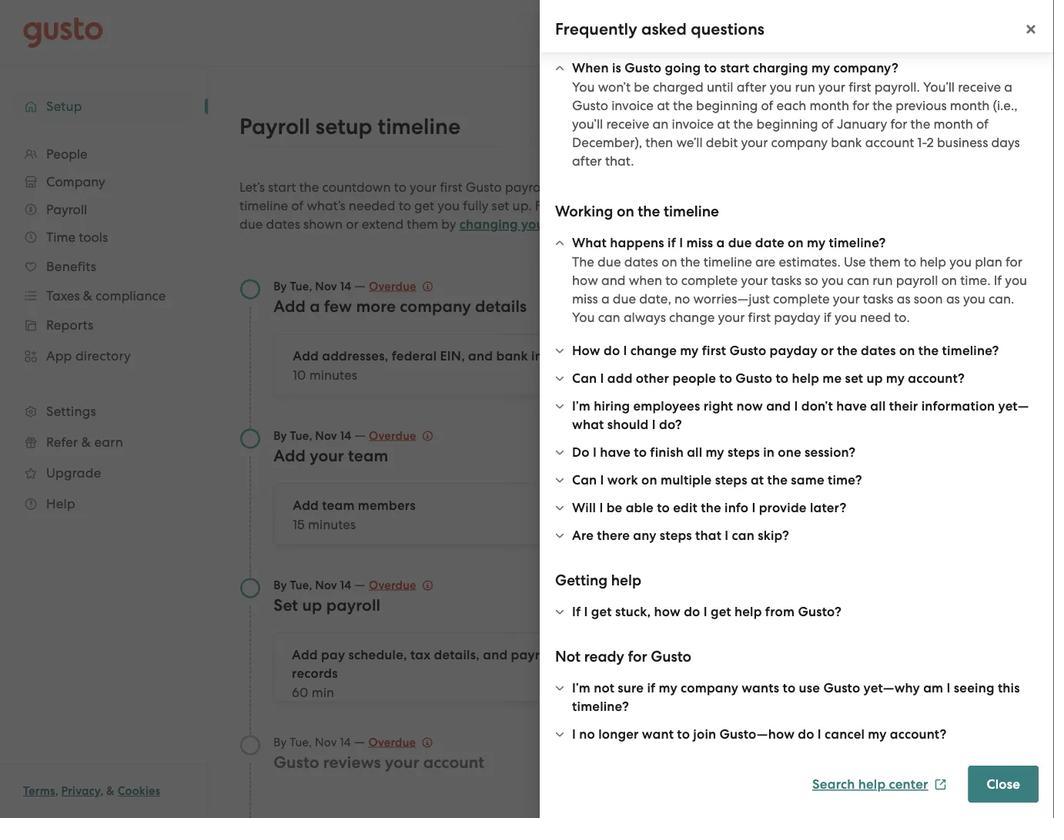 Task type: describe. For each thing, give the bounding box(es) containing it.
on left time.
[[942, 273, 958, 288]]

the inside let's start the countdown to your first gusto payroll! this is an estimated timeline of what's needed to get you fully set up.
[[299, 180, 319, 195]]

download checklist link
[[844, 303, 983, 319]]

2 horizontal spatial at
[[751, 473, 765, 489]]

1 vertical spatial timeline?
[[943, 343, 1000, 359]]

you won't be charged until after you run your first payroll. you'll receive a gusto invoice at the beginning of each month for the previous month (i.e., you'll receive an invoice at the beginning of january for the month of december), then we'll debit your company bank account 1-2 business days after that.
[[572, 79, 1021, 169]]

your inside download our handy checklist of everything you'll need to get set up for your first payroll.
[[864, 278, 891, 294]]

to down our
[[905, 254, 917, 270]]

people
[[673, 371, 717, 387]]

list containing benefits
[[0, 140, 208, 519]]

set inside let's start the countdown to your first gusto payroll! this is an estimated timeline of what's needed to get you fully set up.
[[492, 198, 510, 213]]

the up provide
[[768, 473, 788, 489]]

can for can i add other people to gusto to help me set up my account?
[[572, 371, 597, 387]]

if inside the due dates on the timeline are estimates. use them to help you plan for how and when to complete your tasks so you can run payroll on time. if you miss a due date, no worries—just complete your tasks as soon as you can. you can always change your first payday if you need to.
[[824, 310, 832, 325]]

run inside the due dates on the timeline are estimates. use them to help you plan for how and when to complete your tasks so you can run payroll on time. if you miss a due date, no worries—just complete your tasks as soon as you can. you can always change your first payday if you need to.
[[873, 273, 893, 288]]

for up january
[[853, 98, 870, 113]]

changing your first gusto payday. button
[[460, 215, 671, 234]]

timeline up what happens if i miss a due date on my timeline?
[[664, 203, 720, 220]]

let's
[[240, 180, 265, 195]]

each
[[777, 98, 807, 113]]

0 vertical spatial do
[[604, 343, 620, 359]]

cancel
[[825, 727, 865, 743]]

now
[[737, 399, 764, 415]]

my right charging
[[812, 60, 831, 76]]

not ready for gusto
[[556, 648, 692, 666]]

you inside let's start the countdown to your first gusto payroll! this is an estimated timeline of what's needed to get you fully set up.
[[438, 198, 460, 213]]

you down time.
[[964, 291, 986, 307]]

0 horizontal spatial no
[[580, 727, 596, 743]]

if inside i'm not sure if my company wants to use gusto yet—why am i seeing this timeline?
[[648, 681, 656, 697]]

terms , privacy , & cookies
[[23, 784, 160, 798]]

of left january
[[822, 116, 834, 132]]

the inside finish your tasks by the due dates shown or extend them by
[[655, 198, 675, 213]]

1 get started from the top
[[604, 357, 675, 373]]

you'll inside you won't be charged until after you run your first payroll. you'll receive a gusto invoice at the beginning of each month for the previous month (i.e., you'll receive an invoice at the beginning of january for the month of december), then we'll debit your company bank account 1-2 business days after that.
[[572, 116, 604, 132]]

is inside let's start the countdown to your first gusto payroll! this is an estimated timeline of what's needed to get you fully set up.
[[581, 180, 590, 195]]

payday inside the due dates on the timeline are estimates. use them to help you plan for how and when to complete your tasks so you can run payroll on time. if you miss a due date, no worries—just complete your tasks as soon as you can. you can always change your first payday if you need to.
[[775, 310, 821, 325]]

set up payroll
[[274, 596, 381, 615]]

— for your
[[354, 734, 366, 749]]

1 as from the left
[[897, 291, 911, 307]]

be for i
[[607, 500, 623, 516]]

started for set up payroll
[[630, 660, 675, 675]]

1 horizontal spatial by
[[637, 198, 652, 213]]

0 vertical spatial at
[[657, 98, 670, 113]]

i inside i'm not sure if my company wants to use gusto yet—why am i seeing this timeline?
[[947, 681, 951, 697]]

the down estimated
[[638, 203, 661, 220]]

1 vertical spatial all
[[687, 445, 703, 461]]

i right the stuck,
[[704, 604, 708, 620]]

get started for team
[[604, 506, 675, 522]]

setup link
[[15, 92, 193, 120]]

2 vertical spatial do
[[798, 727, 815, 743]]

by for add your team
[[274, 429, 287, 443]]

gusto inside let's start the countdown to your first gusto payroll! this is an estimated timeline of what's needed to get you fully set up.
[[466, 180, 502, 195]]

15
[[293, 517, 305, 532]]

home image
[[23, 17, 103, 48]]

get left the stuck,
[[592, 604, 612, 620]]

to up right
[[720, 371, 733, 387]]

payroll!
[[505, 180, 551, 195]]

2 vertical spatial steps
[[660, 528, 693, 544]]

0 vertical spatial miss
[[687, 235, 714, 251]]

add for add team members 15 minutes
[[293, 498, 319, 514]]

due right the the
[[598, 254, 621, 270]]

month up faqs "button"
[[951, 98, 990, 113]]

you inside you won't be charged until after you run your first payroll. you'll receive a gusto invoice at the beginning of each month for the previous month (i.e., you'll receive an invoice at the beginning of january for the month of december), then we'll debit your company bank account 1-2 business days after that.
[[572, 79, 595, 95]]

a left date
[[717, 235, 725, 251]]

need inside download our handy checklist of everything you'll need to get set up for your first payroll.
[[878, 260, 909, 275]]

0 horizontal spatial company
[[400, 297, 472, 316]]

in
[[764, 445, 775, 461]]

overdue button for team
[[369, 426, 434, 445]]

no inside the due dates on the timeline are estimates. use them to help you plan for how and when to complete your tasks so you can run payroll on time. if you miss a due date, no worries—just complete your tasks as soon as you can. you can always change your first payday if you need to.
[[675, 291, 691, 307]]

get for set up payroll
[[604, 660, 626, 675]]

when
[[572, 60, 609, 76]]

gusto down the "if i get stuck, how do i get help from gusto?" on the right of the page
[[651, 648, 692, 666]]

2 , from the left
[[100, 784, 104, 798]]

first up people
[[703, 343, 727, 359]]

use
[[799, 681, 821, 697]]

0 vertical spatial beginning
[[697, 98, 758, 113]]

2 vertical spatial can
[[732, 528, 755, 544]]

on down estimated
[[617, 203, 635, 220]]

what happens if i miss a due date on my timeline?
[[572, 235, 887, 251]]

1 horizontal spatial timeline?
[[829, 235, 887, 251]]

for up sure
[[628, 648, 648, 666]]

info inside add addresses, federal ein, and bank info 10 minutes
[[532, 348, 556, 364]]

if inside the due dates on the timeline are estimates. use them to help you plan for how and when to complete your tasks so you can run payroll on time. if you miss a due date, no worries—just complete your tasks as soon as you can. you can always change your first payday if you need to.
[[994, 273, 1003, 288]]

1 vertical spatial steps
[[716, 473, 748, 489]]

1 vertical spatial beginning
[[757, 116, 819, 132]]

i left add
[[601, 371, 605, 387]]

the up january
[[873, 98, 893, 113]]

will i be able to edit the info i provide later?
[[572, 500, 847, 516]]

not
[[556, 648, 581, 666]]

1 vertical spatial invoice
[[672, 116, 714, 132]]

you down use
[[835, 310, 857, 325]]

and inside i'm hiring employees right now and i don't have all their information yet— what should i do?
[[767, 399, 792, 415]]

you'll
[[924, 79, 955, 95]]

addresses,
[[322, 348, 389, 364]]

so
[[805, 273, 819, 288]]

directory
[[75, 348, 131, 364]]

on down to.
[[900, 343, 916, 359]]

details,
[[434, 647, 480, 663]]

to left finish
[[634, 445, 647, 461]]

14 for a
[[340, 279, 352, 293]]

close
[[987, 776, 1021, 792]]

i no longer want to join gusto—how do i cancel my account?
[[572, 727, 947, 743]]

you'll inside download our handy checklist of everything you'll need to get set up for your first payroll.
[[844, 260, 875, 275]]

help inside the due dates on the timeline are estimates. use them to help you plan for how and when to complete your tasks so you can run payroll on time. if you miss a due date, no worries—just complete your tasks as soon as you can. you can always change your first payday if you need to.
[[920, 254, 947, 270]]

terms
[[23, 784, 55, 798]]

1 horizontal spatial checklist
[[930, 303, 983, 319]]

to.
[[895, 310, 911, 325]]

add your team
[[274, 446, 389, 465]]

an inside you won't be charged until after you run your first payroll. you'll receive a gusto invoice at the beginning of each month for the previous month (i.e., you'll receive an invoice at the beginning of january for the month of december), then we'll debit your company bank account 1-2 business days after that.
[[653, 116, 669, 132]]

can.
[[989, 291, 1015, 307]]

search
[[813, 776, 856, 792]]

set for download our handy checklist of everything you'll need to get set up for your first payroll.
[[952, 260, 969, 275]]

up for me
[[867, 371, 883, 387]]

0 horizontal spatial after
[[572, 153, 602, 169]]

i left work
[[601, 473, 605, 489]]

finish your tasks by the due dates shown or extend them by
[[240, 198, 675, 232]]

payroll inside the due dates on the timeline are estimates. use them to help you plan for how and when to complete your tasks so you can run payroll on time. if you miss a due date, no worries—just complete your tasks as soon as you can. you can always change your first payday if you need to.
[[897, 273, 939, 288]]

2 horizontal spatial can
[[848, 273, 870, 288]]

days
[[992, 135, 1021, 150]]

payroll. inside download our handy checklist of everything you'll need to get set up for your first payroll.
[[920, 278, 966, 294]]

on right work
[[642, 473, 658, 489]]

asked
[[642, 20, 687, 39]]

on up when at the top right of page
[[662, 254, 678, 270]]

timeline? inside i'm not sure if my company wants to use gusto yet—why am i seeing this timeline?
[[572, 699, 630, 715]]

get started button for set up payroll
[[591, 652, 687, 683]]

2 vertical spatial up
[[302, 596, 322, 615]]

what
[[572, 417, 604, 433]]

more
[[356, 297, 396, 316]]

for down the previous
[[891, 116, 908, 132]]

i up add
[[624, 343, 628, 359]]

their
[[890, 399, 919, 415]]

14 for your
[[340, 429, 352, 443]]

to up until
[[705, 60, 718, 76]]

add a few more company details
[[274, 297, 527, 316]]

overdue for your
[[369, 735, 416, 749]]

them inside the due dates on the timeline are estimates. use them to help you plan for how and when to complete your tasks so you can run payroll on time. if you miss a due date, no worries—just complete your tasks as soon as you can. you can always change your first payday if you need to.
[[870, 254, 901, 270]]

time.
[[961, 273, 991, 288]]

0 vertical spatial team
[[348, 446, 389, 465]]

terms link
[[23, 784, 55, 798]]

add for add a few more company details
[[274, 297, 306, 316]]

1 vertical spatial do
[[684, 604, 701, 620]]

2 vertical spatial tasks
[[864, 291, 894, 307]]

skip?
[[758, 528, 790, 544]]

gusto inside i'm not sure if my company wants to use gusto yet—why am i seeing this timeline?
[[824, 681, 861, 697]]

nov for up
[[315, 578, 337, 592]]

how do i change my first gusto payday or the dates on the timeline?
[[572, 343, 1000, 359]]

start inside let's start the countdown to your first gusto payroll! this is an estimated timeline of what's needed to get you fully set up.
[[268, 180, 296, 195]]

help left me
[[792, 371, 820, 387]]

i left cancel
[[818, 727, 822, 743]]

able
[[626, 500, 654, 516]]

my up can i work on multiple steps at the same time?
[[706, 445, 725, 461]]

1 vertical spatial &
[[106, 784, 115, 798]]

i left do?
[[652, 417, 656, 433]]

tasks inside finish your tasks by the due dates shown or extend them by
[[603, 198, 634, 213]]

ein,
[[440, 348, 465, 364]]

payroll setup timeline
[[240, 113, 461, 139]]

payroll. inside you won't be charged until after you run your first payroll. you'll receive a gusto invoice at the beginning of each month for the previous month (i.e., you'll receive an invoice at the beginning of january for the month of december), then we'll debit your company bank account 1-2 business days after that.
[[875, 79, 921, 95]]

start inside frequently asked questions dialog
[[721, 60, 750, 76]]

minutes inside add team members 15 minutes
[[308, 517, 356, 532]]

questions
[[691, 20, 765, 39]]

gusto—how
[[720, 727, 795, 743]]

timeline right setup
[[378, 113, 461, 139]]

2 vertical spatial dates
[[862, 343, 897, 359]]

reviews
[[323, 753, 381, 772]]

set for can i add other people to gusto to help me set up my account?
[[846, 371, 864, 387]]

the up me
[[838, 343, 858, 359]]

gusto up can i add other people to gusto to help me set up my account?
[[730, 343, 767, 359]]

search help center
[[813, 776, 929, 792]]

nov for your
[[315, 429, 337, 443]]

charging
[[753, 60, 809, 76]]

refer & earn link
[[15, 428, 193, 456]]

i right "happens"
[[680, 235, 684, 251]]

use
[[844, 254, 867, 270]]

my right cancel
[[869, 727, 887, 743]]

you up time.
[[950, 254, 972, 270]]

you up can.
[[1006, 273, 1028, 288]]

to inside download our handy checklist of everything you'll need to get set up for your first payroll.
[[913, 260, 925, 275]]

countdown
[[322, 180, 391, 195]]

all inside i'm hiring employees right now and i don't have all their information yet— what should i do?
[[871, 399, 886, 415]]

my up their
[[887, 371, 905, 387]]

account menu element
[[796, 0, 1032, 65]]

add
[[608, 371, 633, 387]]

gusto reviews your account
[[274, 753, 485, 772]]

get inside download our handy checklist of everything you'll need to get set up for your first payroll.
[[928, 260, 948, 275]]

download for download our handy checklist of everything you'll need to get set up for your first payroll.
[[844, 223, 907, 238]]

nov for a
[[315, 279, 337, 293]]

of up business
[[977, 116, 989, 132]]

0 vertical spatial if
[[668, 235, 677, 251]]

help link
[[15, 490, 193, 518]]

my inside i'm not sure if my company wants to use gusto yet—why am i seeing this timeline?
[[659, 681, 678, 697]]

the down charged
[[674, 98, 693, 113]]

i left provide
[[752, 500, 756, 516]]

payday.
[[621, 217, 671, 232]]

tue, for your
[[290, 429, 312, 443]]

app
[[46, 348, 72, 364]]

plan
[[976, 254, 1003, 270]]

tue, for up
[[290, 578, 312, 592]]

to left join
[[678, 727, 690, 743]]

gusto right the circle blank image
[[274, 753, 319, 772]]

due up 'always'
[[613, 291, 637, 307]]

this
[[998, 681, 1021, 697]]

privacy link
[[61, 784, 100, 798]]

settings
[[46, 404, 96, 419]]

will
[[572, 500, 597, 516]]

worries—just
[[694, 291, 770, 307]]

frequently asked questions dialog
[[540, 0, 1055, 818]]

overdue button for few
[[369, 277, 434, 295]]

you inside you won't be charged until after you run your first payroll. you'll receive a gusto invoice at the beginning of each month for the previous month (i.e., you'll receive an invoice at the beginning of january for the month of december), then we'll debit your company bank account 1-2 business days after that.
[[770, 79, 792, 95]]

of left each
[[762, 98, 774, 113]]

and inside add pay schedule, tax details, and payroll records 60 min
[[483, 647, 508, 663]]

14 for reviews
[[340, 735, 351, 749]]

started for add your team
[[630, 506, 675, 522]]

miss inside the due dates on the timeline are estimates. use them to help you plan for how and when to complete your tasks so you can run payroll on time. if you miss a due date, no worries—just complete your tasks as soon as you can. you can always change your first payday if you need to.
[[572, 291, 598, 307]]

what
[[572, 235, 607, 251]]

of inside let's start the countdown to your first gusto payroll! this is an estimated timeline of what's needed to get you fully set up.
[[292, 198, 304, 213]]

1 , from the left
[[55, 784, 58, 798]]

your inside button
[[522, 217, 550, 232]]

due left date
[[729, 235, 753, 251]]

to up the needed
[[394, 180, 407, 195]]

the due dates on the timeline are estimates. use them to help you plan for how and when to complete your tasks so you can run payroll on time. if you miss a due date, no worries—just complete your tasks as soon as you can. you can always change your first payday if you need to.
[[572, 254, 1028, 325]]

timeline inside let's start the countdown to your first gusto payroll! this is an estimated timeline of what's needed to get you fully set up.
[[240, 198, 288, 213]]

1 vertical spatial change
[[631, 343, 677, 359]]

company inside i'm not sure if my company wants to use gusto yet—why am i seeing this timeline?
[[681, 681, 739, 697]]

don't
[[802, 399, 834, 415]]

i right that
[[725, 528, 729, 544]]

1-
[[918, 135, 927, 150]]

0 vertical spatial account?
[[909, 371, 965, 387]]

stuck,
[[616, 604, 651, 620]]

that.
[[606, 153, 635, 169]]

shown
[[304, 217, 343, 232]]

won't
[[598, 79, 631, 95]]

checklist inside download our handy checklist of everything you'll need to get set up for your first payroll.
[[844, 241, 895, 257]]

the right edit
[[701, 500, 722, 516]]

month up january
[[810, 98, 850, 113]]

first inside let's start the countdown to your first gusto payroll! this is an estimated timeline of what's needed to get you fully set up.
[[440, 180, 463, 195]]

i'm for i'm not sure if my company wants to use gusto yet—why am i seeing this timeline?
[[572, 681, 591, 697]]

overdue button for your
[[369, 733, 433, 752]]

1 get from the top
[[604, 357, 626, 373]]

2 as from the left
[[947, 291, 961, 307]]

we'll
[[677, 135, 703, 150]]

1 horizontal spatial tasks
[[772, 273, 802, 288]]

charged
[[653, 79, 704, 95]]

on up estimates.
[[788, 235, 804, 251]]

what's
[[307, 198, 346, 213]]

download for download checklist
[[863, 303, 927, 319]]

help up the stuck,
[[612, 572, 642, 589]]

details
[[475, 297, 527, 316]]

let's start the countdown to your first gusto payroll! this is an estimated timeline of what's needed to get you fully set up.
[[240, 180, 674, 213]]

0 vertical spatial receive
[[959, 79, 1002, 95]]

always
[[624, 310, 666, 325]]

first inside download our handy checklist of everything you'll need to get set up for your first payroll.
[[894, 278, 917, 294]]

0 horizontal spatial have
[[600, 445, 631, 461]]

company?
[[834, 60, 899, 76]]

or for payday
[[821, 343, 835, 359]]

first inside the due dates on the timeline are estimates. use them to help you plan for how and when to complete your tasks so you can run payroll on time. if you miss a due date, no worries—just complete your tasks as soon as you can. you can always change your first payday if you need to.
[[749, 310, 771, 325]]

help left from
[[735, 604, 763, 620]]

then
[[646, 135, 674, 150]]

you right so
[[822, 273, 844, 288]]

by for gusto reviews your account
[[274, 735, 287, 749]]

gusto up won't
[[625, 60, 662, 76]]

get left from
[[711, 604, 732, 620]]

by tue, nov 14 — for your
[[274, 427, 369, 443]]

are
[[572, 528, 594, 544]]

bank inside add addresses, federal ein, and bank info 10 minutes
[[497, 348, 528, 364]]

i left longer
[[572, 727, 576, 743]]



Task type: vqa. For each thing, say whether or not it's contained in the screenshot.
process
no



Task type: locate. For each thing, give the bounding box(es) containing it.
1 vertical spatial account?
[[891, 727, 947, 743]]

0 horizontal spatial if
[[572, 604, 581, 620]]

working
[[556, 203, 614, 220]]

2 horizontal spatial if
[[824, 310, 832, 325]]

list
[[0, 140, 208, 519]]

nov for reviews
[[315, 735, 337, 749]]

miss right "happens"
[[687, 235, 714, 251]]

payday up can i add other people to gusto to help me set up my account?
[[770, 343, 818, 359]]

need inside the due dates on the timeline are estimates. use them to help you plan for how and when to complete your tasks so you can run payroll on time. if you miss a due date, no worries—just complete your tasks as soon as you can. you can always change your first payday if you need to.
[[861, 310, 892, 325]]

0 horizontal spatial invoice
[[612, 98, 654, 113]]

nov up set up payroll
[[315, 578, 337, 592]]

there
[[597, 528, 630, 544]]

fully
[[463, 198, 489, 213]]

0 horizontal spatial timeline?
[[572, 699, 630, 715]]

up inside download our handy checklist of everything you'll need to get set up for your first payroll.
[[972, 260, 988, 275]]

how inside the due dates on the timeline are estimates. use them to help you plan for how and when to complete your tasks so you can run payroll on time. if you miss a due date, no worries—just complete your tasks as soon as you can. you can always change your first payday if you need to.
[[572, 273, 598, 288]]

get left fully
[[415, 198, 435, 213]]

0 horizontal spatial be
[[607, 500, 623, 516]]

i'm inside i'm hiring employees right now and i don't have all their information yet— what should i do?
[[572, 399, 591, 415]]

handy
[[934, 223, 973, 238]]

payroll. up 'download checklist'
[[920, 278, 966, 294]]

tax
[[411, 647, 431, 663]]

be inside you won't be charged until after you run your first payroll. you'll receive a gusto invoice at the beginning of each month for the previous month (i.e., you'll receive an invoice at the beginning of january for the month of december), then we'll debit your company bank account 1-2 business days after that.
[[634, 79, 650, 95]]

tasks
[[603, 198, 634, 213], [772, 273, 802, 288], [864, 291, 894, 307]]

by for add a few more company details
[[274, 279, 287, 293]]

i'm hiring employees right now and i don't have all their information yet— what should i do?
[[572, 399, 1030, 433]]

get for add your team
[[604, 506, 626, 522]]

steps down do i have to finish all my steps in one session? at the bottom right
[[716, 473, 748, 489]]

january
[[837, 116, 888, 132]]

3 started from the top
[[630, 660, 675, 675]]

run up download checklist link
[[873, 273, 893, 288]]

frequently asked questions
[[556, 20, 765, 39]]

first down company?
[[849, 79, 872, 95]]

0 vertical spatial &
[[81, 435, 91, 450]]

get started button for add your team
[[591, 499, 687, 530]]

0 vertical spatial get started button
[[591, 349, 687, 380]]

cookies
[[118, 784, 160, 798]]

you'll up december),
[[572, 116, 604, 132]]

1 horizontal spatial account
[[866, 135, 915, 150]]

gusto up "now"
[[736, 371, 773, 387]]

you'll right so
[[844, 260, 875, 275]]

1 vertical spatial how
[[655, 604, 681, 620]]

2 horizontal spatial dates
[[862, 343, 897, 359]]

overdue for team
[[369, 429, 417, 443]]

not
[[594, 681, 615, 697]]

you up the how
[[572, 310, 595, 325]]

1 horizontal spatial run
[[873, 273, 893, 288]]

1 i'm from the top
[[572, 399, 591, 415]]

1 horizontal spatial receive
[[959, 79, 1002, 95]]

few
[[324, 297, 352, 316]]

1 vertical spatial tasks
[[772, 273, 802, 288]]

up for get
[[972, 260, 988, 275]]

want
[[642, 727, 674, 743]]

up.
[[513, 198, 532, 213]]

0 vertical spatial download
[[844, 223, 907, 238]]

for inside the due dates on the timeline are estimates. use them to help you plan for how and when to complete your tasks so you can run payroll on time. if you miss a due date, no worries—just complete your tasks as soon as you can. you can always change your first payday if you need to.
[[1006, 254, 1023, 270]]

— for team
[[355, 427, 366, 443]]

company
[[772, 135, 828, 150], [400, 297, 472, 316], [681, 681, 739, 697]]

by tue, nov 14 — for up
[[274, 577, 369, 592]]

2 vertical spatial company
[[681, 681, 739, 697]]

do
[[572, 445, 590, 461]]

do
[[604, 343, 620, 359], [684, 604, 701, 620], [798, 727, 815, 743]]

2 get from the top
[[604, 506, 626, 522]]

bank down january
[[832, 135, 863, 150]]

if down getting
[[572, 604, 581, 620]]

0 vertical spatial complete
[[682, 273, 738, 288]]

1 vertical spatial checklist
[[930, 303, 983, 319]]

schedule,
[[349, 647, 407, 663]]

0 vertical spatial how
[[572, 273, 598, 288]]

upgrade link
[[15, 459, 193, 487]]

3 tue, from the top
[[290, 578, 312, 592]]

company inside you won't be charged until after you run your first payroll. you'll receive a gusto invoice at the beginning of each month for the previous month (i.e., you'll receive an invoice at the beginning of january for the month of december), then we'll debit your company bank account 1-2 business days after that.
[[772, 135, 828, 150]]

gusto inside you won't be charged until after you run your first payroll. you'll receive a gusto invoice at the beginning of each month for the previous month (i.e., you'll receive an invoice at the beginning of january for the month of december), then we'll debit your company bank account 1-2 business days after that.
[[572, 98, 609, 113]]

or down the needed
[[346, 217, 359, 232]]

me
[[823, 371, 842, 387]]

3 get started button from the top
[[591, 652, 687, 683]]

& inside the gusto navigation element
[[81, 435, 91, 450]]

due inside finish your tasks by the due dates shown or extend them by
[[240, 217, 263, 232]]

invoice down won't
[[612, 98, 654, 113]]

1 horizontal spatial company
[[681, 681, 739, 697]]

0 horizontal spatial at
[[657, 98, 670, 113]]

faqs button
[[961, 116, 1011, 134]]

to inside i'm not sure if my company wants to use gusto yet—why am i seeing this timeline?
[[783, 681, 796, 697]]

is inside frequently asked questions dialog
[[613, 60, 622, 76]]

2 14 from the top
[[340, 429, 352, 443]]

team
[[348, 446, 389, 465], [322, 498, 355, 514]]

and
[[602, 273, 626, 288], [469, 348, 493, 364], [767, 399, 792, 415], [483, 647, 508, 663]]

steps down edit
[[660, 528, 693, 544]]

if down payday.
[[668, 235, 677, 251]]

1 horizontal spatial at
[[718, 116, 731, 132]]

i'm left the not
[[572, 681, 591, 697]]

14
[[340, 279, 352, 293], [340, 429, 352, 443], [340, 578, 352, 592], [340, 735, 351, 749]]

1 by from the top
[[274, 279, 287, 293]]

dates inside the due dates on the timeline are estimates. use them to help you plan for how and when to complete your tasks so you can run payroll on time. if you miss a due date, no worries—just complete your tasks as soon as you can. you can always change your first payday if you need to.
[[625, 254, 659, 270]]

your inside let's start the countdown to your first gusto payroll! this is an estimated timeline of what's needed to get you fully set up.
[[410, 180, 437, 195]]

first inside you won't be charged until after you run your first payroll. you'll receive a gusto invoice at the beginning of each month for the previous month (i.e., you'll receive an invoice at the beginning of january for the month of december), then we'll debit your company bank account 1-2 business days after that.
[[849, 79, 872, 95]]

tue, for reviews
[[290, 735, 312, 749]]

the up payday.
[[655, 198, 675, 213]]

0 horizontal spatial checklist
[[844, 241, 895, 257]]

1 horizontal spatial all
[[871, 399, 886, 415]]

you'll
[[572, 116, 604, 132], [844, 260, 875, 275]]

an inside let's start the countdown to your first gusto payroll! this is an estimated timeline of what's needed to get you fully set up.
[[593, 180, 609, 195]]

provide
[[759, 500, 807, 516]]

1 vertical spatial company
[[400, 297, 472, 316]]

the up debit
[[734, 116, 754, 132]]

1 vertical spatial need
[[861, 310, 892, 325]]

changing
[[460, 217, 518, 232]]

get inside let's start the countdown to your first gusto payroll! this is an estimated timeline of what's needed to get you fully set up.
[[415, 198, 435, 213]]

1 horizontal spatial have
[[837, 399, 868, 415]]

change inside the due dates on the timeline are estimates. use them to help you plan for how and when to complete your tasks so you can run payroll on time. if you miss a due date, no worries—just complete your tasks as soon as you can. you can always change your first payday if you need to.
[[670, 310, 715, 325]]

1 vertical spatial no
[[580, 727, 596, 743]]

for inside download our handy checklist of everything you'll need to get set up for your first payroll.
[[844, 278, 861, 294]]

0 horizontal spatial ,
[[55, 784, 58, 798]]

1 vertical spatial start
[[268, 180, 296, 195]]

2 by tue, nov 14 — from the top
[[274, 427, 369, 443]]

1 vertical spatial get started
[[604, 506, 675, 522]]

do i have to finish all my steps in one session?
[[572, 445, 856, 461]]

0 horizontal spatial &
[[81, 435, 91, 450]]

bank inside you won't be charged until after you run your first payroll. you'll receive a gusto invoice at the beginning of each month for the previous month (i.e., you'll receive an invoice at the beginning of january for the month of december), then we'll debit your company bank account 1-2 business days after that.
[[832, 135, 863, 150]]

my up estimates.
[[808, 235, 826, 251]]

0 vertical spatial get started
[[604, 357, 675, 373]]

getting help
[[556, 572, 642, 589]]

2 vertical spatial if
[[648, 681, 656, 697]]

is
[[613, 60, 622, 76], [581, 180, 590, 195]]

— for payroll
[[355, 577, 366, 592]]

sure
[[618, 681, 644, 697]]

1 vertical spatial run
[[873, 273, 893, 288]]

download our handy checklist of everything you'll need to get set up for your first payroll.
[[844, 223, 988, 294]]

add addresses, federal ein, and bank info 10 minutes
[[293, 348, 556, 383]]

0 vertical spatial steps
[[728, 445, 761, 461]]

add inside add pay schedule, tax details, and payroll records 60 min
[[292, 647, 318, 663]]

miss
[[687, 235, 714, 251], [572, 291, 598, 307]]

1 vertical spatial can
[[598, 310, 621, 325]]

gusto inside button
[[580, 217, 617, 232]]

i down getting
[[585, 604, 588, 620]]

after down december),
[[572, 153, 602, 169]]

4 tue, from the top
[[290, 735, 312, 749]]

hiring
[[594, 399, 630, 415]]

i right am
[[947, 681, 951, 697]]

time?
[[828, 473, 863, 489]]

1 horizontal spatial how
[[655, 604, 681, 620]]

overdue for payroll
[[369, 578, 417, 592]]

i'm for i'm hiring employees right now and i don't have all their information yet— what should i do?
[[572, 399, 591, 415]]

steps left in
[[728, 445, 761, 461]]

work
[[608, 473, 639, 489]]

to left edit
[[657, 500, 670, 516]]

run
[[796, 79, 816, 95], [873, 273, 893, 288]]

you left fully
[[438, 198, 460, 213]]

download inside download our handy checklist of everything you'll need to get set up for your first payroll.
[[844, 223, 907, 238]]

our
[[910, 223, 931, 238]]

0 vertical spatial dates
[[266, 217, 300, 232]]

and inside the due dates on the timeline are estimates. use them to help you plan for how and when to complete your tasks so you can run payroll on time. if you miss a due date, no worries—just complete your tasks as soon as you can. you can always change your first payday if you need to.
[[602, 273, 626, 288]]

the inside the due dates on the timeline are estimates. use them to help you plan for how and when to complete your tasks so you can run payroll on time. if you miss a due date, no worries—just complete your tasks as soon as you can. you can always change your first payday if you need to.
[[681, 254, 701, 270]]

1 14 from the top
[[340, 279, 352, 293]]

a inside you won't be charged until after you run your first payroll. you'll receive a gusto invoice at the beginning of each month for the previous month (i.e., you'll receive an invoice at the beginning of january for the month of december), then we'll debit your company bank account 1-2 business days after that.
[[1005, 79, 1013, 95]]

1 get started button from the top
[[591, 349, 687, 380]]

you inside the due dates on the timeline are estimates. use them to help you plan for how and when to complete your tasks so you can run payroll on time. if you miss a due date, no worries—just complete your tasks as soon as you can. you can always change your first payday if you need to.
[[572, 310, 595, 325]]

1 horizontal spatial an
[[653, 116, 669, 132]]

help down our
[[920, 254, 947, 270]]

first up download checklist link
[[894, 278, 917, 294]]

or inside frequently asked questions dialog
[[821, 343, 835, 359]]

account inside you won't be charged until after you run your first payroll. you'll receive a gusto invoice at the beginning of each month for the previous month (i.e., you'll receive an invoice at the beginning of january for the month of december), then we'll debit your company bank account 1-2 business days after that.
[[866, 135, 915, 150]]

or for shown
[[346, 217, 359, 232]]

get started button
[[591, 349, 687, 380], [591, 499, 687, 530], [591, 652, 687, 683]]

0 vertical spatial account
[[866, 135, 915, 150]]

0 vertical spatial start
[[721, 60, 750, 76]]

2 tue, from the top
[[290, 429, 312, 443]]

payroll inside add pay schedule, tax details, and payroll records 60 min
[[511, 647, 555, 663]]

0 vertical spatial minutes
[[310, 367, 357, 383]]

0 vertical spatial after
[[737, 79, 767, 95]]

14 for up
[[340, 578, 352, 592]]

add inside add addresses, federal ein, and bank info 10 minutes
[[293, 348, 319, 364]]

earn
[[94, 435, 123, 450]]

2 vertical spatial at
[[751, 473, 765, 489]]

set right me
[[846, 371, 864, 387]]

if
[[668, 235, 677, 251], [824, 310, 832, 325], [648, 681, 656, 697]]

0 vertical spatial run
[[796, 79, 816, 95]]

month up business
[[934, 116, 974, 132]]

0 horizontal spatial receive
[[607, 116, 650, 132]]

1 vertical spatial or
[[821, 343, 835, 359]]

receive up december),
[[607, 116, 650, 132]]

by for set up payroll
[[274, 578, 287, 592]]

3 get from the top
[[604, 660, 626, 675]]

i right do
[[593, 445, 597, 461]]

3 by from the top
[[274, 578, 287, 592]]

0 horizontal spatial dates
[[266, 217, 300, 232]]

to up date,
[[666, 273, 678, 288]]

a inside the due dates on the timeline are estimates. use them to help you plan for how and when to complete your tasks so you can run payroll on time. if you miss a due date, no worries—just complete your tasks as soon as you can. you can always change your first payday if you need to.
[[602, 291, 610, 307]]

change up other
[[631, 343, 677, 359]]

1 by tue, nov 14 — from the top
[[274, 278, 369, 293]]

all left their
[[871, 399, 886, 415]]

4 by from the top
[[274, 735, 287, 749]]

10
[[293, 367, 306, 383]]

0 horizontal spatial is
[[581, 180, 590, 195]]

download up use
[[844, 223, 907, 238]]

how
[[572, 343, 601, 359]]

1 tue, from the top
[[290, 279, 312, 293]]

add inside add team members 15 minutes
[[293, 498, 319, 514]]

minutes inside add addresses, federal ein, and bank info 10 minutes
[[310, 367, 357, 383]]

0 horizontal spatial account
[[424, 753, 485, 772]]

the down the previous
[[911, 116, 931, 132]]

of down our
[[899, 241, 911, 257]]

to up extend
[[399, 198, 411, 213]]

ready
[[585, 648, 625, 666]]

i right will
[[600, 500, 604, 516]]

beginning down until
[[697, 98, 758, 113]]

1 vertical spatial at
[[718, 116, 731, 132]]

0 vertical spatial payday
[[775, 310, 821, 325]]

0 vertical spatial payroll.
[[875, 79, 921, 95]]

start up until
[[721, 60, 750, 76]]

get started button down work
[[591, 499, 687, 530]]

1 vertical spatial after
[[572, 153, 602, 169]]

help left the center
[[859, 776, 886, 792]]

until
[[707, 79, 734, 95]]

by tue, nov 14 — up the few
[[274, 278, 369, 293]]

overdue button for payroll
[[369, 576, 434, 594]]

0 horizontal spatial complete
[[682, 273, 738, 288]]

1 horizontal spatial complete
[[774, 291, 830, 307]]

for right plan
[[1006, 254, 1023, 270]]

2 vertical spatial get started
[[604, 660, 675, 675]]

as
[[897, 291, 911, 307], [947, 291, 961, 307]]

your inside finish your tasks by the due dates shown or extend them by
[[573, 198, 600, 213]]

start right let's
[[268, 180, 296, 195]]

1 vertical spatial can
[[572, 473, 597, 489]]

set down everything
[[952, 260, 969, 275]]

settings link
[[15, 398, 193, 425]]

session?
[[805, 445, 856, 461]]

by
[[274, 279, 287, 293], [274, 429, 287, 443], [274, 578, 287, 592], [274, 735, 287, 749]]

set
[[492, 198, 510, 213], [952, 260, 969, 275], [846, 371, 864, 387]]

1 horizontal spatial after
[[737, 79, 767, 95]]

2 can from the top
[[572, 473, 597, 489]]

by tue, nov 14 — for reviews
[[274, 734, 369, 749]]

invoice up we'll in the right of the page
[[672, 116, 714, 132]]

0 horizontal spatial an
[[593, 180, 609, 195]]

0 horizontal spatial by
[[442, 217, 457, 232]]

as up to.
[[897, 291, 911, 307]]

of
[[762, 98, 774, 113], [822, 116, 834, 132], [977, 116, 989, 132], [292, 198, 304, 213], [899, 241, 911, 257]]

a left date,
[[602, 291, 610, 307]]

1 vertical spatial team
[[322, 498, 355, 514]]

0 vertical spatial by
[[637, 198, 652, 213]]

the
[[674, 98, 693, 113], [873, 98, 893, 113], [734, 116, 754, 132], [911, 116, 931, 132], [299, 180, 319, 195], [655, 198, 675, 213], [638, 203, 661, 220], [681, 254, 701, 270], [838, 343, 858, 359], [919, 343, 940, 359], [768, 473, 788, 489], [701, 500, 722, 516]]

pay
[[321, 647, 345, 663]]

frequently
[[556, 20, 638, 39]]

up inside frequently asked questions dialog
[[867, 371, 883, 387]]

gusto right use
[[824, 681, 861, 697]]

0 vertical spatial change
[[670, 310, 715, 325]]

1 horizontal spatial info
[[725, 500, 749, 516]]

info down can i work on multiple steps at the same time?
[[725, 500, 749, 516]]

2 started from the top
[[630, 506, 675, 522]]

i left don't
[[795, 399, 799, 415]]

can for can i work on multiple steps at the same time?
[[572, 473, 597, 489]]

no left longer
[[580, 727, 596, 743]]

refer & earn
[[46, 435, 123, 450]]

add for add pay schedule, tax details, and payroll records 60 min
[[292, 647, 318, 663]]

circle blank image
[[240, 735, 261, 756]]

complete
[[682, 273, 738, 288], [774, 291, 830, 307]]

any
[[634, 528, 657, 544]]

account? down am
[[891, 727, 947, 743]]

set inside download our handy checklist of everything you'll need to get set up for your first payroll.
[[952, 260, 969, 275]]

bank down details
[[497, 348, 528, 364]]

0 horizontal spatial if
[[648, 681, 656, 697]]

for down use
[[844, 278, 861, 294]]

2 get started button from the top
[[591, 499, 687, 530]]

0 vertical spatial you'll
[[572, 116, 604, 132]]

i'm inside i'm not sure if my company wants to use gusto yet—why am i seeing this timeline?
[[572, 681, 591, 697]]

add for add your team
[[274, 446, 306, 465]]

0 horizontal spatial run
[[796, 79, 816, 95]]

payroll
[[240, 113, 310, 139]]

tue,
[[290, 279, 312, 293], [290, 429, 312, 443], [290, 578, 312, 592], [290, 735, 312, 749]]

,
[[55, 784, 58, 798], [100, 784, 104, 798]]

a left the few
[[310, 297, 320, 316]]

get right the how
[[604, 357, 626, 373]]

0 vertical spatial i'm
[[572, 399, 591, 415]]

1 vertical spatial receive
[[607, 116, 650, 132]]

of inside download our handy checklist of everything you'll need to get set up for your first payroll.
[[899, 241, 911, 257]]

1 vertical spatial account
[[424, 753, 485, 772]]

1 vertical spatial miss
[[572, 291, 598, 307]]

min
[[312, 685, 334, 700]]

0 vertical spatial checklist
[[844, 241, 895, 257]]

by tue, nov 14 — for a
[[274, 278, 369, 293]]

or inside finish your tasks by the due dates shown or extend them by
[[346, 217, 359, 232]]

2 by from the top
[[274, 429, 287, 443]]

as right soon
[[947, 291, 961, 307]]

2 get started from the top
[[604, 506, 675, 522]]

gusto navigation element
[[0, 66, 208, 544]]

if i get stuck, how do i get help from gusto?
[[572, 604, 842, 620]]

them right use
[[870, 254, 901, 270]]

by down estimated
[[637, 198, 652, 213]]

them inside finish your tasks by the due dates shown or extend them by
[[407, 217, 439, 232]]

beginning
[[697, 98, 758, 113], [757, 116, 819, 132]]

14 up 'reviews'
[[340, 735, 351, 749]]

should
[[608, 417, 649, 433]]

run inside you won't be charged until after you run your first payroll. you'll receive a gusto invoice at the beginning of each month for the previous month (i.e., you'll receive an invoice at the beginning of january for the month of december), then we'll debit your company bank account 1-2 business days after that.
[[796, 79, 816, 95]]

edit
[[674, 500, 698, 516]]

change down date,
[[670, 310, 715, 325]]

4 by tue, nov 14 — from the top
[[274, 734, 369, 749]]

started
[[630, 357, 675, 373], [630, 506, 675, 522], [630, 660, 675, 675]]

company down each
[[772, 135, 828, 150]]

the down 'download checklist'
[[919, 343, 940, 359]]

1 vertical spatial started
[[630, 506, 675, 522]]

to left use
[[783, 681, 796, 697]]

from
[[766, 604, 795, 620]]

my up people
[[681, 343, 699, 359]]

can
[[572, 371, 597, 387], [572, 473, 597, 489]]

overdue button up tax
[[369, 576, 434, 594]]

other
[[636, 371, 670, 387]]

— for few
[[355, 278, 366, 293]]

gusto up fully
[[466, 180, 502, 195]]

2 horizontal spatial do
[[798, 727, 815, 743]]

0 horizontal spatial payroll
[[326, 596, 381, 615]]

3 by tue, nov 14 — from the top
[[274, 577, 369, 592]]

1 can from the top
[[572, 371, 597, 387]]

be for won't
[[634, 79, 650, 95]]

first inside button
[[553, 217, 577, 232]]

app directory link
[[15, 342, 193, 370]]

1 vertical spatial if
[[572, 604, 581, 620]]

tasks down estimated
[[603, 198, 634, 213]]

1 vertical spatial complete
[[774, 291, 830, 307]]

1 started from the top
[[630, 357, 675, 373]]

4 14 from the top
[[340, 735, 351, 749]]

1 you from the top
[[572, 79, 595, 95]]

1 horizontal spatial do
[[684, 604, 701, 620]]

yet—
[[999, 399, 1030, 415]]

of left what's
[[292, 198, 304, 213]]

0 horizontal spatial up
[[302, 596, 322, 615]]

timeline inside the due dates on the timeline are estimates. use them to help you plan for how and when to complete your tasks so you can run payroll on time. if you miss a due date, no worries—just complete your tasks as soon as you can. you can always change your first payday if you need to.
[[704, 254, 753, 270]]

team inside add team members 15 minutes
[[322, 498, 355, 514]]

have inside i'm hiring employees right now and i don't have all their information yet— what should i do?
[[837, 399, 868, 415]]

everything
[[914, 241, 979, 257]]

miss down the the
[[572, 291, 598, 307]]

started up any at bottom right
[[630, 506, 675, 522]]

set inside frequently asked questions dialog
[[846, 371, 864, 387]]

3 14 from the top
[[340, 578, 352, 592]]

3 get started from the top
[[604, 660, 675, 675]]

overdue for few
[[369, 279, 417, 293]]

overdue button up add a few more company details
[[369, 277, 434, 295]]

to down how do i change my first gusto payday or the dates on the timeline?
[[776, 371, 789, 387]]

reports link
[[15, 311, 193, 339]]

info inside frequently asked questions dialog
[[725, 500, 749, 516]]

2 you from the top
[[572, 310, 595, 325]]

started up employees
[[630, 357, 675, 373]]

team up members in the bottom of the page
[[348, 446, 389, 465]]

be
[[634, 79, 650, 95], [607, 500, 623, 516]]

need right use
[[878, 260, 909, 275]]

timeline? down the not
[[572, 699, 630, 715]]

when
[[629, 273, 663, 288]]

1 horizontal spatial miss
[[687, 235, 714, 251]]

dates inside finish your tasks by the due dates shown or extend them by
[[266, 217, 300, 232]]

app directory
[[46, 348, 131, 364]]

and inside add addresses, federal ein, and bank info 10 minutes
[[469, 348, 493, 364]]

tue, for a
[[290, 279, 312, 293]]

1 vertical spatial get started button
[[591, 499, 687, 530]]

0 vertical spatial have
[[837, 399, 868, 415]]

0 vertical spatial if
[[994, 273, 1003, 288]]

1 vertical spatial get
[[604, 506, 626, 522]]

2 i'm from the top
[[572, 681, 591, 697]]

1 vertical spatial payday
[[770, 343, 818, 359]]

2 vertical spatial started
[[630, 660, 675, 675]]

account? up information
[[909, 371, 965, 387]]

can
[[848, 273, 870, 288], [598, 310, 621, 325], [732, 528, 755, 544]]

0 horizontal spatial or
[[346, 217, 359, 232]]

1 vertical spatial be
[[607, 500, 623, 516]]

get started for payroll
[[604, 660, 675, 675]]

1 horizontal spatial invoice
[[672, 116, 714, 132]]

(i.e.,
[[994, 98, 1018, 113]]

download
[[844, 223, 907, 238], [863, 303, 927, 319]]

add for add addresses, federal ein, and bank info 10 minutes
[[293, 348, 319, 364]]

1 horizontal spatial &
[[106, 784, 115, 798]]

date,
[[640, 291, 672, 307]]

2 horizontal spatial company
[[772, 135, 828, 150]]

14 up set up payroll
[[340, 578, 352, 592]]



